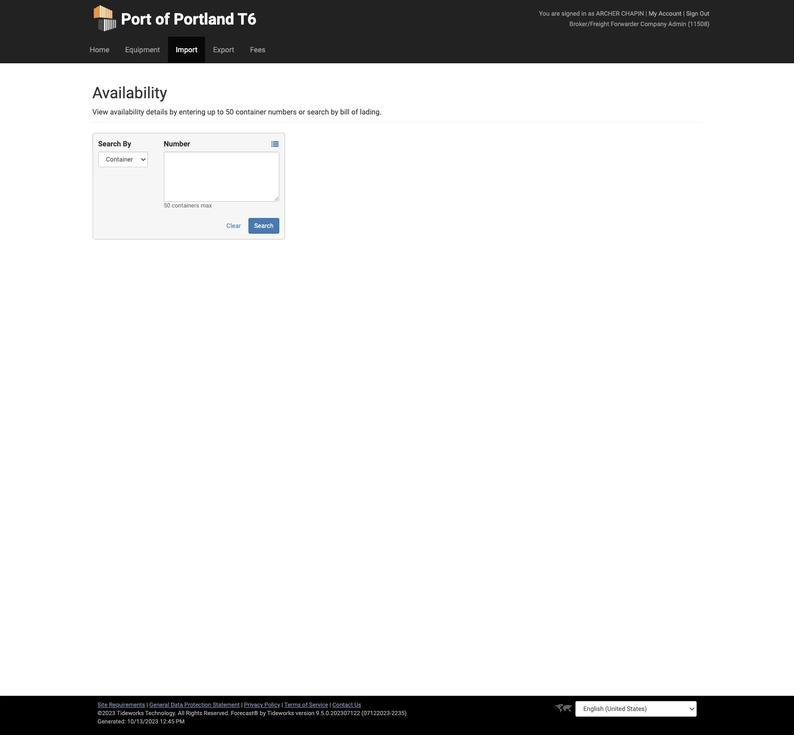 Task type: locate. For each thing, give the bounding box(es) containing it.
search
[[98, 140, 121, 148], [254, 222, 274, 230]]

number
[[164, 140, 190, 148]]

signed
[[562, 10, 580, 17]]

of right bill
[[352, 108, 358, 116]]

search inside button
[[254, 222, 274, 230]]

policy
[[265, 702, 280, 709]]

by down the privacy policy link
[[260, 711, 266, 717]]

containers
[[172, 203, 199, 209]]

container
[[236, 108, 266, 116]]

t6
[[238, 10, 256, 28]]

details
[[146, 108, 168, 116]]

of right port
[[155, 10, 170, 28]]

contact us link
[[333, 702, 361, 709]]

of up version at the left
[[302, 702, 308, 709]]

us
[[354, 702, 361, 709]]

view
[[92, 108, 108, 116]]

1 horizontal spatial of
[[302, 702, 308, 709]]

up
[[207, 108, 216, 116]]

| left sign on the top of page
[[683, 10, 685, 17]]

by right details
[[170, 108, 177, 116]]

to
[[217, 108, 224, 116]]

my account link
[[649, 10, 682, 17]]

by left bill
[[331, 108, 338, 116]]

0 vertical spatial 50
[[226, 108, 234, 116]]

| left general
[[147, 702, 148, 709]]

site
[[98, 702, 108, 709]]

fees
[[250, 46, 266, 54]]

of
[[155, 10, 170, 28], [352, 108, 358, 116], [302, 702, 308, 709]]

|
[[646, 10, 647, 17], [683, 10, 685, 17], [147, 702, 148, 709], [241, 702, 243, 709], [282, 702, 283, 709], [330, 702, 331, 709]]

admin
[[669, 20, 687, 28]]

view availability details by entering up to 50 container numbers or search by bill of lading.
[[92, 108, 382, 116]]

tideworks
[[267, 711, 294, 717]]

data
[[171, 702, 183, 709]]

chapin
[[622, 10, 644, 17]]

numbers
[[268, 108, 297, 116]]

home button
[[82, 37, 117, 63]]

reserved.
[[204, 711, 230, 717]]

1 vertical spatial search
[[254, 222, 274, 230]]

portland
[[174, 10, 234, 28]]

by
[[170, 108, 177, 116], [331, 108, 338, 116], [260, 711, 266, 717]]

port of portland t6
[[121, 10, 256, 28]]

search right the clear button
[[254, 222, 274, 230]]

export button
[[205, 37, 242, 63]]

50 right to
[[226, 108, 234, 116]]

my
[[649, 10, 657, 17]]

bill
[[340, 108, 350, 116]]

by inside site requirements | general data protection statement | privacy policy | terms of service | contact us ©2023 tideworks technology. all rights reserved. forecast® by tideworks version 9.5.0.202307122 (07122023-2235) generated: 10/13/2023 12:45 pm
[[260, 711, 266, 717]]

import
[[176, 46, 198, 54]]

show list image
[[271, 141, 279, 148]]

home
[[90, 46, 109, 54]]

1 horizontal spatial by
[[260, 711, 266, 717]]

50
[[226, 108, 234, 116], [164, 203, 170, 209]]

search by
[[98, 140, 131, 148]]

terms of service link
[[284, 702, 328, 709]]

forwarder
[[611, 20, 639, 28]]

| up tideworks
[[282, 702, 283, 709]]

50 left 'containers'
[[164, 203, 170, 209]]

0 horizontal spatial of
[[155, 10, 170, 28]]

account
[[659, 10, 682, 17]]

2 horizontal spatial of
[[352, 108, 358, 116]]

equipment
[[125, 46, 160, 54]]

in
[[582, 10, 587, 17]]

site requirements | general data protection statement | privacy policy | terms of service | contact us ©2023 tideworks technology. all rights reserved. forecast® by tideworks version 9.5.0.202307122 (07122023-2235) generated: 10/13/2023 12:45 pm
[[98, 702, 407, 726]]

broker/freight
[[570, 20, 609, 28]]

| up forecast®
[[241, 702, 243, 709]]

archer
[[596, 10, 620, 17]]

1 horizontal spatial 50
[[226, 108, 234, 116]]

0 horizontal spatial search
[[98, 140, 121, 148]]

of inside site requirements | general data protection statement | privacy policy | terms of service | contact us ©2023 tideworks technology. all rights reserved. forecast® by tideworks version 9.5.0.202307122 (07122023-2235) generated: 10/13/2023 12:45 pm
[[302, 702, 308, 709]]

by
[[123, 140, 131, 148]]

lading.
[[360, 108, 382, 116]]

0 horizontal spatial 50
[[164, 203, 170, 209]]

max
[[201, 203, 212, 209]]

0 vertical spatial search
[[98, 140, 121, 148]]

1 horizontal spatial search
[[254, 222, 274, 230]]

search for search
[[254, 222, 274, 230]]

fees button
[[242, 37, 273, 63]]

port of portland t6 link
[[92, 0, 256, 37]]

sign out link
[[686, 10, 710, 17]]

0 vertical spatial of
[[155, 10, 170, 28]]

general
[[149, 702, 169, 709]]

2 vertical spatial of
[[302, 702, 308, 709]]

search left by
[[98, 140, 121, 148]]

sign
[[686, 10, 699, 17]]

availability
[[92, 84, 167, 102]]



Task type: vqa. For each thing, say whether or not it's contained in the screenshot.
11:30
no



Task type: describe. For each thing, give the bounding box(es) containing it.
generated:
[[98, 719, 126, 726]]

search
[[307, 108, 329, 116]]

(07122023-
[[362, 711, 392, 717]]

privacy
[[244, 702, 263, 709]]

technology.
[[145, 711, 176, 717]]

10/13/2023
[[127, 719, 158, 726]]

you are signed in as archer chapin | my account | sign out broker/freight forwarder company admin (11508)
[[539, 10, 710, 28]]

general data protection statement link
[[149, 702, 240, 709]]

export
[[213, 46, 234, 54]]

site requirements link
[[98, 702, 145, 709]]

out
[[700, 10, 710, 17]]

terms
[[284, 702, 301, 709]]

rights
[[186, 711, 203, 717]]

port
[[121, 10, 151, 28]]

all
[[178, 711, 185, 717]]

| up "9.5.0.202307122"
[[330, 702, 331, 709]]

2 horizontal spatial by
[[331, 108, 338, 116]]

12:45
[[160, 719, 174, 726]]

Number text field
[[164, 152, 279, 202]]

privacy policy link
[[244, 702, 280, 709]]

clear button
[[221, 218, 247, 234]]

search for search by
[[98, 140, 121, 148]]

1 vertical spatial of
[[352, 108, 358, 116]]

availability
[[110, 108, 144, 116]]

0 horizontal spatial by
[[170, 108, 177, 116]]

as
[[588, 10, 595, 17]]

forecast®
[[231, 711, 258, 717]]

service
[[309, 702, 328, 709]]

1 vertical spatial 50
[[164, 203, 170, 209]]

equipment button
[[117, 37, 168, 63]]

clear
[[227, 222, 241, 230]]

protection
[[184, 702, 211, 709]]

statement
[[213, 702, 240, 709]]

company
[[641, 20, 667, 28]]

contact
[[333, 702, 353, 709]]

pm
[[176, 719, 185, 726]]

| left my
[[646, 10, 647, 17]]

or
[[299, 108, 305, 116]]

you
[[539, 10, 550, 17]]

9.5.0.202307122
[[316, 711, 360, 717]]

50 containers max
[[164, 203, 212, 209]]

requirements
[[109, 702, 145, 709]]

©2023 tideworks
[[98, 711, 144, 717]]

are
[[551, 10, 560, 17]]

entering
[[179, 108, 206, 116]]

version
[[296, 711, 315, 717]]

(11508)
[[688, 20, 710, 28]]

2235)
[[392, 711, 407, 717]]

search button
[[249, 218, 279, 234]]

import button
[[168, 37, 205, 63]]



